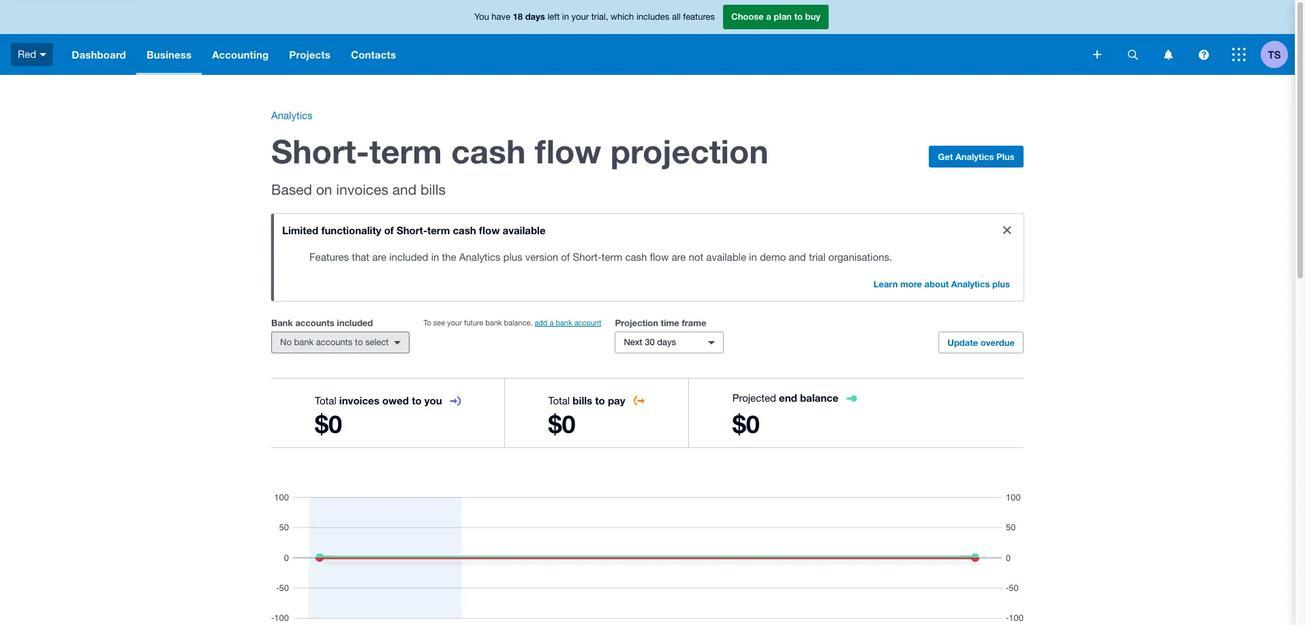 Task type: vqa. For each thing, say whether or not it's contained in the screenshot.
30
yes



Task type: describe. For each thing, give the bounding box(es) containing it.
plus
[[997, 151, 1015, 162]]

version
[[525, 252, 558, 263]]

no bank accounts to select
[[280, 337, 389, 348]]

add a bank account link
[[535, 319, 602, 327]]

frame
[[682, 318, 707, 329]]

buy
[[806, 11, 821, 22]]

not
[[689, 252, 704, 263]]

update
[[948, 337, 979, 348]]

limited
[[282, 224, 319, 237]]

ts button
[[1261, 34, 1295, 75]]

time
[[661, 318, 680, 329]]

select
[[365, 337, 389, 348]]

about
[[925, 279, 949, 290]]

no bank accounts to select button
[[271, 332, 410, 354]]

and inside limited functionality of short-term cash flow available 'status'
[[789, 252, 806, 263]]

close image
[[994, 217, 1021, 244]]

svg image inside red popup button
[[40, 53, 47, 56]]

red button
[[0, 34, 62, 75]]

features that are included in the analytics plus version of short-term cash flow are not available in demo and trial organisations.
[[310, 252, 893, 263]]

bank
[[271, 318, 293, 329]]

0 vertical spatial plus
[[504, 252, 523, 263]]

2 vertical spatial cash
[[625, 252, 647, 263]]

2 horizontal spatial short-
[[573, 252, 602, 263]]

invoices inside total invoices owed to you $0
[[339, 395, 380, 407]]

total for $0
[[548, 395, 570, 407]]

bank accounts included
[[271, 318, 373, 329]]

in inside you have 18 days left in your trial, which includes all features
[[562, 12, 569, 22]]

organisations.
[[829, 252, 893, 263]]

to
[[424, 319, 431, 327]]

short-term cash flow projection
[[271, 132, 769, 170]]

contacts
[[351, 48, 396, 61]]

trial,
[[592, 12, 609, 22]]

pay
[[608, 395, 626, 407]]

next 30 days
[[624, 337, 676, 348]]

0 horizontal spatial available
[[503, 224, 546, 237]]

features
[[310, 252, 349, 263]]

that
[[352, 252, 370, 263]]

get
[[938, 151, 953, 162]]

more
[[901, 279, 922, 290]]

1 horizontal spatial plus
[[993, 279, 1010, 290]]

choose
[[732, 11, 764, 22]]

functionality
[[321, 224, 381, 237]]

includes
[[637, 12, 670, 22]]

projection time frame
[[615, 318, 707, 329]]

projects
[[289, 48, 331, 61]]

dashboard link
[[62, 34, 136, 75]]

analytics inside button
[[956, 151, 994, 162]]

business
[[147, 48, 192, 61]]

all
[[672, 12, 681, 22]]

dashboard
[[72, 48, 126, 61]]

get analytics plus
[[938, 151, 1015, 162]]

based
[[271, 181, 312, 198]]

1 vertical spatial cash
[[453, 224, 476, 237]]

projection
[[615, 318, 659, 329]]

ts
[[1268, 48, 1281, 60]]

1 vertical spatial term
[[427, 224, 450, 237]]

$0 inside total invoices owed to you $0
[[315, 410, 342, 439]]

choose a plan to buy
[[732, 11, 821, 22]]

1 vertical spatial included
[[337, 318, 373, 329]]

based on invoices and bills
[[271, 181, 446, 198]]

overdue
[[981, 337, 1015, 348]]

0 horizontal spatial and
[[393, 181, 417, 198]]

limited functionality of short-term cash flow available
[[282, 224, 546, 237]]

on
[[316, 181, 332, 198]]

projected
[[733, 393, 776, 404]]

you
[[475, 12, 489, 22]]

18
[[513, 11, 523, 22]]

accounting button
[[202, 34, 279, 75]]

1 vertical spatial short-
[[397, 224, 427, 237]]

0 vertical spatial of
[[384, 224, 394, 237]]

features
[[683, 12, 715, 22]]

contacts button
[[341, 34, 406, 75]]

0 vertical spatial accounts
[[295, 318, 335, 329]]

add
[[535, 319, 548, 327]]

to for total invoices owed to you $0
[[412, 395, 422, 407]]

limited functionality of short-term cash flow available status
[[271, 214, 1024, 301]]

bills inside the total bills to pay $0
[[573, 395, 593, 407]]

1 vertical spatial a
[[550, 319, 554, 327]]

learn more about analytics plus
[[874, 279, 1010, 290]]

left
[[548, 12, 560, 22]]



Task type: locate. For each thing, give the bounding box(es) containing it.
1 vertical spatial invoices
[[339, 395, 380, 407]]

invoices left owed
[[339, 395, 380, 407]]

a right add
[[550, 319, 554, 327]]

you
[[425, 395, 442, 407]]

business button
[[136, 34, 202, 75]]

plus
[[504, 252, 523, 263], [993, 279, 1010, 290]]

trial
[[809, 252, 826, 263]]

0 vertical spatial available
[[503, 224, 546, 237]]

term
[[370, 132, 442, 170], [427, 224, 450, 237], [602, 252, 623, 263]]

0 vertical spatial your
[[572, 12, 589, 22]]

to left pay
[[595, 395, 605, 407]]

svg image
[[1233, 48, 1246, 61], [1164, 49, 1173, 60], [1199, 49, 1209, 60], [1094, 50, 1102, 59]]

analytics right get
[[956, 151, 994, 162]]

accounting
[[212, 48, 269, 61]]

plus down the close image
[[993, 279, 1010, 290]]

next
[[624, 337, 643, 348]]

a inside banner
[[767, 11, 772, 22]]

3 $0 from the left
[[733, 410, 760, 439]]

accounts down bank accounts included
[[316, 337, 353, 348]]

and up limited functionality of short-term cash flow available
[[393, 181, 417, 198]]

bank right future
[[486, 319, 502, 327]]

owed
[[382, 395, 409, 407]]

0 horizontal spatial total
[[315, 395, 337, 407]]

short- right version
[[573, 252, 602, 263]]

plus left version
[[504, 252, 523, 263]]

included inside limited functionality of short-term cash flow available 'status'
[[389, 252, 429, 263]]

0 vertical spatial term
[[370, 132, 442, 170]]

svg image
[[1128, 49, 1138, 60], [40, 53, 47, 56]]

your inside you have 18 days left in your trial, which includes all features
[[572, 12, 589, 22]]

0 vertical spatial invoices
[[336, 181, 389, 198]]

1 horizontal spatial flow
[[535, 132, 602, 170]]

bank inside popup button
[[294, 337, 314, 348]]

bank
[[486, 319, 502, 327], [556, 319, 572, 327], [294, 337, 314, 348]]

account
[[575, 319, 602, 327]]

1 horizontal spatial and
[[789, 252, 806, 263]]

bills up limited functionality of short-term cash flow available
[[421, 181, 446, 198]]

to for no bank accounts to select
[[355, 337, 363, 348]]

to left you
[[412, 395, 422, 407]]

get analytics plus button
[[930, 146, 1024, 168]]

balance,
[[504, 319, 533, 327]]

0 horizontal spatial bills
[[421, 181, 446, 198]]

1 vertical spatial days
[[657, 337, 676, 348]]

flow
[[535, 132, 602, 170], [479, 224, 500, 237], [650, 252, 669, 263]]

learn more about analytics plus link
[[866, 274, 1019, 296]]

available
[[503, 224, 546, 237], [707, 252, 747, 263]]

total inside the total bills to pay $0
[[548, 395, 570, 407]]

to inside banner
[[795, 11, 803, 22]]

0 horizontal spatial days
[[525, 11, 545, 22]]

available up version
[[503, 224, 546, 237]]

2 horizontal spatial in
[[749, 252, 757, 263]]

1 vertical spatial bills
[[573, 395, 593, 407]]

0 vertical spatial a
[[767, 11, 772, 22]]

to inside no bank accounts to select popup button
[[355, 337, 363, 348]]

short- up on
[[271, 132, 370, 170]]

2 horizontal spatial $0
[[733, 410, 760, 439]]

$0
[[315, 410, 342, 439], [548, 410, 576, 439], [733, 410, 760, 439]]

next 30 days button
[[615, 332, 724, 354]]

to left the select
[[355, 337, 363, 348]]

total for you
[[315, 395, 337, 407]]

0 vertical spatial bills
[[421, 181, 446, 198]]

0 vertical spatial short-
[[271, 132, 370, 170]]

1 horizontal spatial bank
[[486, 319, 502, 327]]

included down limited functionality of short-term cash flow available
[[389, 252, 429, 263]]

balance
[[800, 392, 839, 404]]

1 horizontal spatial available
[[707, 252, 747, 263]]

1 vertical spatial of
[[561, 252, 570, 263]]

0 horizontal spatial a
[[550, 319, 554, 327]]

2 total from the left
[[548, 395, 570, 407]]

and left "trial"
[[789, 252, 806, 263]]

future
[[464, 319, 484, 327]]

learn
[[874, 279, 898, 290]]

days inside next 30 days popup button
[[657, 337, 676, 348]]

total invoices owed to you $0
[[315, 395, 442, 439]]

1 horizontal spatial short-
[[397, 224, 427, 237]]

1 horizontal spatial svg image
[[1128, 49, 1138, 60]]

0 vertical spatial days
[[525, 11, 545, 22]]

bills
[[421, 181, 446, 198], [573, 395, 593, 407]]

of right functionality
[[384, 224, 394, 237]]

your
[[572, 12, 589, 22], [447, 319, 462, 327]]

2 vertical spatial term
[[602, 252, 623, 263]]

are
[[372, 252, 387, 263], [672, 252, 686, 263]]

days right 30 on the bottom
[[657, 337, 676, 348]]

bank right add
[[556, 319, 572, 327]]

2 horizontal spatial flow
[[650, 252, 669, 263]]

to see your future bank balance, add a bank account
[[424, 319, 602, 327]]

0 vertical spatial cash
[[451, 132, 526, 170]]

projection
[[611, 132, 769, 170]]

total down no bank accounts to select
[[315, 395, 337, 407]]

1 horizontal spatial $0
[[548, 410, 576, 439]]

0 horizontal spatial svg image
[[40, 53, 47, 56]]

your right see
[[447, 319, 462, 327]]

analytics
[[271, 110, 313, 121], [956, 151, 994, 162], [459, 252, 501, 263], [952, 279, 990, 290]]

days
[[525, 11, 545, 22], [657, 337, 676, 348]]

are left not
[[672, 252, 686, 263]]

0 horizontal spatial plus
[[504, 252, 523, 263]]

2 $0 from the left
[[548, 410, 576, 439]]

1 vertical spatial plus
[[993, 279, 1010, 290]]

1 $0 from the left
[[315, 410, 342, 439]]

a left "plan"
[[767, 11, 772, 22]]

total inside total invoices owed to you $0
[[315, 395, 337, 407]]

included up no bank accounts to select popup button
[[337, 318, 373, 329]]

0 horizontal spatial short-
[[271, 132, 370, 170]]

0 horizontal spatial your
[[447, 319, 462, 327]]

red
[[18, 48, 36, 60]]

no
[[280, 337, 292, 348]]

are right the that
[[372, 252, 387, 263]]

you have 18 days left in your trial, which includes all features
[[475, 11, 715, 22]]

1 total from the left
[[315, 395, 337, 407]]

update overdue
[[948, 337, 1015, 348]]

total left pay
[[548, 395, 570, 407]]

of right version
[[561, 252, 570, 263]]

0 vertical spatial flow
[[535, 132, 602, 170]]

1 horizontal spatial are
[[672, 252, 686, 263]]

banner containing ts
[[0, 0, 1295, 75]]

end
[[779, 392, 797, 404]]

2 are from the left
[[672, 252, 686, 263]]

2 horizontal spatial bank
[[556, 319, 572, 327]]

0 vertical spatial included
[[389, 252, 429, 263]]

1 horizontal spatial of
[[561, 252, 570, 263]]

to left buy
[[795, 11, 803, 22]]

and
[[393, 181, 417, 198], [789, 252, 806, 263]]

plan
[[774, 11, 792, 22]]

to
[[795, 11, 803, 22], [355, 337, 363, 348], [412, 395, 422, 407], [595, 395, 605, 407]]

1 vertical spatial your
[[447, 319, 462, 327]]

cash
[[451, 132, 526, 170], [453, 224, 476, 237], [625, 252, 647, 263]]

accounts
[[295, 318, 335, 329], [316, 337, 353, 348]]

1 are from the left
[[372, 252, 387, 263]]

30
[[645, 337, 655, 348]]

1 horizontal spatial total
[[548, 395, 570, 407]]

1 horizontal spatial your
[[572, 12, 589, 22]]

analytics link
[[271, 110, 313, 121]]

0 horizontal spatial included
[[337, 318, 373, 329]]

which
[[611, 12, 634, 22]]

short- right functionality
[[397, 224, 427, 237]]

in left demo
[[749, 252, 757, 263]]

of
[[384, 224, 394, 237], [561, 252, 570, 263]]

1 horizontal spatial a
[[767, 11, 772, 22]]

in
[[562, 12, 569, 22], [431, 252, 439, 263], [749, 252, 757, 263]]

invoices right on
[[336, 181, 389, 198]]

0 horizontal spatial are
[[372, 252, 387, 263]]

0 horizontal spatial bank
[[294, 337, 314, 348]]

1 vertical spatial and
[[789, 252, 806, 263]]

1 vertical spatial flow
[[479, 224, 500, 237]]

in left the
[[431, 252, 439, 263]]

$0 inside the total bills to pay $0
[[548, 410, 576, 439]]

bank right no
[[294, 337, 314, 348]]

analytics right the
[[459, 252, 501, 263]]

demo
[[760, 252, 786, 263]]

banner
[[0, 0, 1295, 75]]

days right 18
[[525, 11, 545, 22]]

to inside total invoices owed to you $0
[[412, 395, 422, 407]]

0 horizontal spatial of
[[384, 224, 394, 237]]

1 vertical spatial available
[[707, 252, 747, 263]]

2 vertical spatial flow
[[650, 252, 669, 263]]

2 vertical spatial short-
[[573, 252, 602, 263]]

short-
[[271, 132, 370, 170], [397, 224, 427, 237], [573, 252, 602, 263]]

the
[[442, 252, 457, 263]]

projected end balance
[[733, 392, 839, 404]]

1 vertical spatial accounts
[[316, 337, 353, 348]]

total bills to pay $0
[[548, 395, 626, 439]]

1 horizontal spatial bills
[[573, 395, 593, 407]]

see
[[434, 319, 445, 327]]

analytics down projects dropdown button
[[271, 110, 313, 121]]

accounts inside popup button
[[316, 337, 353, 348]]

in right left
[[562, 12, 569, 22]]

analytics right about
[[952, 279, 990, 290]]

to inside the total bills to pay $0
[[595, 395, 605, 407]]

0 horizontal spatial flow
[[479, 224, 500, 237]]

your left trial,
[[572, 12, 589, 22]]

1 horizontal spatial days
[[657, 337, 676, 348]]

update overdue button
[[939, 332, 1024, 354]]

total
[[315, 395, 337, 407], [548, 395, 570, 407]]

available right not
[[707, 252, 747, 263]]

accounts up no bank accounts to select
[[295, 318, 335, 329]]

1 horizontal spatial in
[[562, 12, 569, 22]]

to for choose a plan to buy
[[795, 11, 803, 22]]

0 vertical spatial and
[[393, 181, 417, 198]]

projects button
[[279, 34, 341, 75]]

bills left pay
[[573, 395, 593, 407]]

1 horizontal spatial included
[[389, 252, 429, 263]]

have
[[492, 12, 511, 22]]

0 horizontal spatial $0
[[315, 410, 342, 439]]

0 horizontal spatial in
[[431, 252, 439, 263]]



